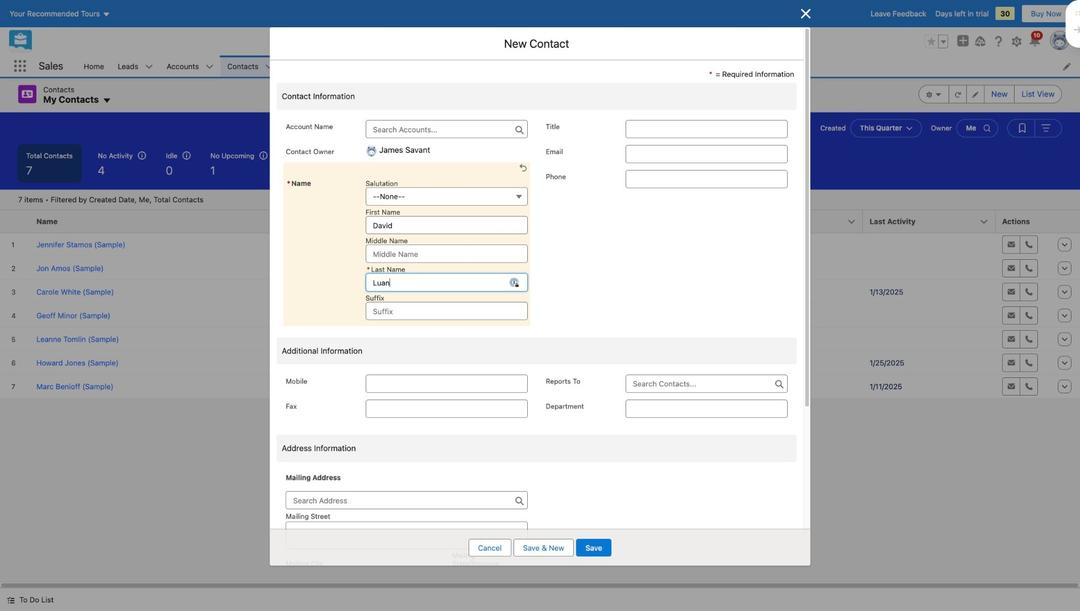 Task type: locate. For each thing, give the bounding box(es) containing it.
list
[[77, 56, 1080, 77]]

title column header
[[349, 210, 592, 233]]

contact view settings image
[[919, 85, 950, 103]]

grid
[[0, 210, 1080, 399]]

list item
[[111, 56, 160, 77], [160, 56, 221, 77], [221, 56, 280, 77], [415, 56, 462, 77], [284, 162, 530, 326]]

cell
[[324, 233, 349, 257], [863, 233, 996, 257], [324, 257, 349, 280], [863, 257, 996, 280], [324, 280, 349, 304], [863, 328, 996, 351], [324, 375, 349, 399]]

name column header
[[30, 210, 324, 233]]

group
[[925, 34, 948, 48], [919, 85, 1062, 103], [1008, 119, 1062, 137]]

None text field
[[626, 120, 788, 138], [366, 375, 528, 393], [626, 120, 788, 138], [366, 375, 528, 393]]

First Name text field
[[366, 216, 528, 235]]

row number column header
[[0, 210, 30, 233]]

Suffix text field
[[366, 302, 528, 321]]

account name column header
[[592, 210, 863, 233]]

Search Address text field
[[286, 492, 528, 510]]

1 vertical spatial group
[[919, 85, 1062, 103]]

inverse image
[[799, 7, 813, 20]]

None text field
[[626, 145, 788, 164], [626, 170, 788, 189], [366, 400, 528, 418], [626, 400, 788, 418], [286, 522, 528, 549], [626, 145, 788, 164], [626, 170, 788, 189], [366, 400, 528, 418], [626, 400, 788, 418], [286, 522, 528, 549]]

status
[[18, 195, 204, 204]]

last activity column header
[[863, 210, 996, 233]]



Task type: describe. For each thing, give the bounding box(es) containing it.
text default image
[[7, 597, 15, 605]]

Last Name text field
[[366, 274, 528, 292]]

0 vertical spatial group
[[925, 34, 948, 48]]

key performance indicators group
[[0, 144, 1080, 190]]

action column header
[[1052, 210, 1080, 233]]

Search Accounts... text field
[[366, 120, 528, 138]]

Search Contacts... text field
[[626, 375, 788, 393]]

Salutation - Current Selection: --None-- button
[[366, 188, 528, 206]]

2 vertical spatial group
[[1008, 119, 1062, 137]]

important column header
[[324, 210, 349, 233]]

actions column header
[[996, 210, 1052, 233]]

Middle Name text field
[[366, 245, 528, 263]]



